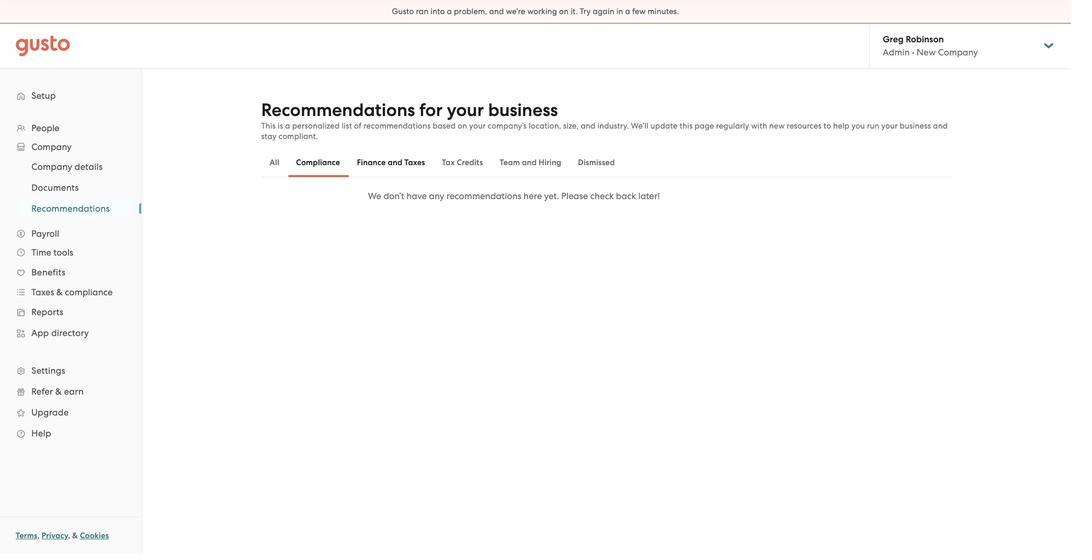 Task type: locate. For each thing, give the bounding box(es) containing it.
0 horizontal spatial business
[[488, 99, 558, 121]]

again
[[593, 7, 614, 16]]

time tools
[[31, 247, 73, 258]]

robinson
[[906, 34, 944, 45]]

few
[[632, 7, 646, 16]]

help
[[833, 121, 850, 131]]

upgrade link
[[10, 403, 131, 422]]

0 horizontal spatial recommendations
[[31, 203, 110, 214]]

on
[[559, 7, 569, 16], [458, 121, 467, 131]]

company up documents
[[31, 162, 72, 172]]

any
[[429, 191, 444, 201]]

refer & earn link
[[10, 382, 131, 401]]

size,
[[563, 121, 579, 131]]

recommendations down the documents link
[[31, 203, 110, 214]]

reports
[[31, 307, 64, 317]]

0 horizontal spatial ,
[[37, 531, 40, 541]]

company right new
[[938, 47, 978, 58]]

0 horizontal spatial a
[[285, 121, 290, 131]]

recommendations inside recommendations for your business this is a personalized list of recommendations based on your company's location, size, and industry. we'll update this page regularly with new resources to help you run your business and stay compliant.
[[364, 121, 431, 131]]

1 horizontal spatial taxes
[[404, 158, 425, 167]]

recommendation categories for your business tab list
[[261, 148, 952, 177]]

0 horizontal spatial taxes
[[31, 287, 54, 298]]

0 vertical spatial company
[[938, 47, 978, 58]]

0 vertical spatial on
[[559, 7, 569, 16]]

earn
[[64, 387, 84, 397]]

1 vertical spatial taxes
[[31, 287, 54, 298]]

company down "people"
[[31, 142, 71, 152]]

compliant.
[[279, 132, 318, 141]]

company inside company details link
[[31, 162, 72, 172]]

& inside dropdown button
[[56, 287, 63, 298]]

gusto
[[392, 7, 414, 16]]

1 vertical spatial on
[[458, 121, 467, 131]]

your right run
[[881, 121, 898, 131]]

company's
[[488, 121, 527, 131]]

0 vertical spatial taxes
[[404, 158, 425, 167]]

company for company details
[[31, 162, 72, 172]]

on right based
[[458, 121, 467, 131]]

company
[[938, 47, 978, 58], [31, 142, 71, 152], [31, 162, 72, 172]]

personalized
[[292, 121, 340, 131]]

& inside 'link'
[[55, 387, 62, 397]]

your left company's
[[469, 121, 486, 131]]

1 horizontal spatial business
[[900, 121, 931, 131]]

0 vertical spatial recommendations
[[261, 99, 415, 121]]

gusto ran into a problem, and we're working on it. try again in a few minutes.
[[392, 7, 679, 16]]

later!
[[638, 191, 660, 201]]

company inside greg robinson admin • new company
[[938, 47, 978, 58]]

setup link
[[10, 86, 131, 105]]

1 horizontal spatial recommendations
[[261, 99, 415, 121]]

settings
[[31, 366, 65, 376]]

stay
[[261, 132, 277, 141]]

you
[[852, 121, 865, 131]]

a right the is at the left top of the page
[[285, 121, 290, 131]]

0 vertical spatial &
[[56, 287, 63, 298]]

& left cookies
[[72, 531, 78, 541]]

privacy
[[42, 531, 68, 541]]

1 horizontal spatial on
[[559, 7, 569, 16]]

1 vertical spatial business
[[900, 121, 931, 131]]

page
[[695, 121, 714, 131]]

new
[[917, 47, 936, 58]]

company inside company dropdown button
[[31, 142, 71, 152]]

into
[[431, 7, 445, 16]]

home image
[[16, 35, 70, 56]]

1 vertical spatial recommendations
[[447, 191, 521, 201]]

& up 'reports' link
[[56, 287, 63, 298]]

company details link
[[19, 157, 131, 176]]

time tools button
[[10, 243, 131, 262]]

yet.
[[544, 191, 559, 201]]

gusto navigation element
[[0, 69, 141, 461]]

2 list from the top
[[0, 156, 141, 219]]

0 horizontal spatial on
[[458, 121, 467, 131]]

1 vertical spatial recommendations
[[31, 203, 110, 214]]

recommendations inside recommendations for your business this is a personalized list of recommendations based on your company's location, size, and industry. we'll update this page regularly with new resources to help you run your business and stay compliant.
[[261, 99, 415, 121]]

your
[[447, 99, 484, 121], [469, 121, 486, 131], [881, 121, 898, 131]]

your up based
[[447, 99, 484, 121]]

a right 'into'
[[447, 7, 452, 16]]

people
[[31, 123, 59, 133]]

don't
[[384, 191, 404, 201]]

on left it.
[[559, 7, 569, 16]]

people button
[[10, 119, 131, 138]]

1 horizontal spatial recommendations
[[447, 191, 521, 201]]

1 horizontal spatial ,
[[68, 531, 70, 541]]

1 vertical spatial &
[[55, 387, 62, 397]]

this
[[261, 121, 276, 131]]

1 list from the top
[[0, 119, 141, 444]]

recommendations
[[261, 99, 415, 121], [31, 203, 110, 214]]

& left earn
[[55, 387, 62, 397]]

2 vertical spatial &
[[72, 531, 78, 541]]

list containing company details
[[0, 156, 141, 219]]

credits
[[457, 158, 483, 167]]

2 vertical spatial company
[[31, 162, 72, 172]]

, left privacy link
[[37, 531, 40, 541]]

ran
[[416, 7, 429, 16]]

business right run
[[900, 121, 931, 131]]

taxes & compliance button
[[10, 283, 131, 302]]

0 vertical spatial recommendations
[[364, 121, 431, 131]]

business up company's
[[488, 99, 558, 121]]

1 horizontal spatial a
[[447, 7, 452, 16]]

recommendations up the finance and taxes
[[364, 121, 431, 131]]

recommendations up list
[[261, 99, 415, 121]]

&
[[56, 287, 63, 298], [55, 387, 62, 397], [72, 531, 78, 541]]

benefits link
[[10, 263, 131, 282]]

we
[[368, 191, 381, 201]]

terms , privacy , & cookies
[[16, 531, 109, 541]]

greg robinson admin • new company
[[883, 34, 978, 58]]

recommendations down credits at the top left
[[447, 191, 521, 201]]

list
[[0, 119, 141, 444], [0, 156, 141, 219]]

finance and taxes button
[[349, 150, 434, 175]]

taxes up reports in the left of the page
[[31, 287, 54, 298]]

finance and taxes
[[357, 158, 425, 167]]

a right in
[[625, 7, 630, 16]]

to
[[824, 121, 831, 131]]

, left cookies
[[68, 531, 70, 541]]

recommendations inside "recommendations" link
[[31, 203, 110, 214]]

& for earn
[[55, 387, 62, 397]]

dismissed
[[578, 158, 615, 167]]

0 horizontal spatial recommendations
[[364, 121, 431, 131]]

recommendations for your business this is a personalized list of recommendations based on your company's location, size, and industry. we'll update this page regularly with new resources to help you run your business and stay compliant.
[[261, 99, 948, 141]]

recommendations
[[364, 121, 431, 131], [447, 191, 521, 201]]

taxes up the have
[[404, 158, 425, 167]]

on inside recommendations for your business this is a personalized list of recommendations based on your company's location, size, and industry. we'll update this page regularly with new resources to help you run your business and stay compliant.
[[458, 121, 467, 131]]

cookies button
[[80, 530, 109, 542]]

a
[[447, 7, 452, 16], [625, 7, 630, 16], [285, 121, 290, 131]]

company button
[[10, 138, 131, 156]]

cookies
[[80, 531, 109, 541]]

1 vertical spatial company
[[31, 142, 71, 152]]

2 horizontal spatial a
[[625, 7, 630, 16]]

working
[[527, 7, 557, 16]]



Task type: describe. For each thing, give the bounding box(es) containing it.
payroll
[[31, 229, 59, 239]]

we'll
[[631, 121, 649, 131]]

details
[[75, 162, 103, 172]]

check
[[590, 191, 614, 201]]

help link
[[10, 424, 131, 443]]

upgrade
[[31, 407, 69, 418]]

greg
[[883, 34, 904, 45]]

here
[[524, 191, 542, 201]]

please
[[561, 191, 588, 201]]

tools
[[53, 247, 73, 258]]

dismissed button
[[570, 150, 623, 175]]

documents
[[31, 183, 79, 193]]

app
[[31, 328, 49, 338]]

problem,
[[454, 7, 487, 16]]

for
[[419, 99, 443, 121]]

recommendations for recommendations for your business this is a personalized list of recommendations based on your company's location, size, and industry. we'll update this page regularly with new resources to help you run your business and stay compliant.
[[261, 99, 415, 121]]

have
[[407, 191, 427, 201]]

time
[[31, 247, 51, 258]]

all button
[[261, 150, 288, 175]]

1 , from the left
[[37, 531, 40, 541]]

with
[[751, 121, 767, 131]]

app directory link
[[10, 324, 131, 343]]

documents link
[[19, 178, 131, 197]]

taxes inside button
[[404, 158, 425, 167]]

team and hiring
[[500, 158, 561, 167]]

compliance
[[296, 158, 340, 167]]

compliance button
[[288, 150, 349, 175]]

refer & earn
[[31, 387, 84, 397]]

update
[[651, 121, 678, 131]]

location,
[[529, 121, 561, 131]]

company for company
[[31, 142, 71, 152]]

team
[[500, 158, 520, 167]]

of
[[354, 121, 362, 131]]

resources
[[787, 121, 822, 131]]

company details
[[31, 162, 103, 172]]

recommendations for recommendations
[[31, 203, 110, 214]]

team and hiring button
[[491, 150, 570, 175]]

list
[[342, 121, 352, 131]]

back
[[616, 191, 636, 201]]

is
[[278, 121, 283, 131]]

terms link
[[16, 531, 37, 541]]

we're
[[506, 7, 525, 16]]

taxes inside dropdown button
[[31, 287, 54, 298]]

directory
[[51, 328, 89, 338]]

based
[[433, 121, 456, 131]]

try
[[580, 7, 591, 16]]

& for compliance
[[56, 287, 63, 298]]

tax
[[442, 158, 455, 167]]

a inside recommendations for your business this is a personalized list of recommendations based on your company's location, size, and industry. we'll update this page regularly with new resources to help you run your business and stay compliant.
[[285, 121, 290, 131]]

compliance
[[65, 287, 113, 298]]

reports link
[[10, 303, 131, 322]]

setup
[[31, 90, 56, 101]]

0 vertical spatial business
[[488, 99, 558, 121]]

it.
[[571, 7, 578, 16]]

in
[[616, 7, 623, 16]]

this
[[680, 121, 693, 131]]

admin
[[883, 47, 910, 58]]

regularly
[[716, 121, 749, 131]]

hiring
[[539, 158, 561, 167]]

run
[[867, 121, 879, 131]]

industry.
[[598, 121, 629, 131]]

minutes.
[[648, 7, 679, 16]]

taxes & compliance
[[31, 287, 113, 298]]

payroll button
[[10, 224, 131, 243]]

•
[[912, 47, 915, 58]]

all
[[270, 158, 279, 167]]

recommendations link
[[19, 199, 131, 218]]

2 , from the left
[[68, 531, 70, 541]]

new
[[769, 121, 785, 131]]

privacy link
[[42, 531, 68, 541]]

list containing people
[[0, 119, 141, 444]]

settings link
[[10, 361, 131, 380]]

tax credits
[[442, 158, 483, 167]]

app directory
[[31, 328, 89, 338]]

terms
[[16, 531, 37, 541]]

tax credits button
[[434, 150, 491, 175]]



Task type: vqa. For each thing, say whether or not it's contained in the screenshot.
"tools" at the top left of page
yes



